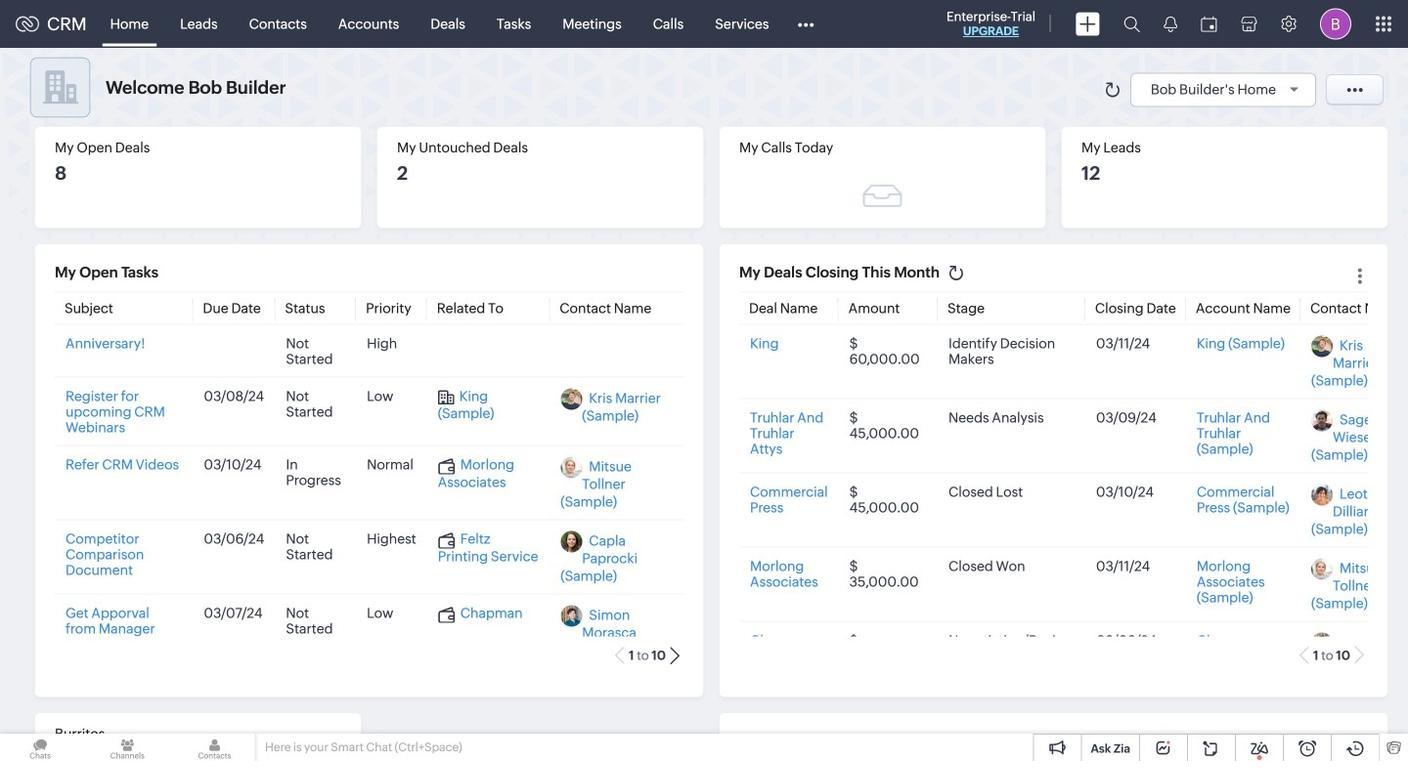 Task type: locate. For each thing, give the bounding box(es) containing it.
profile image
[[1320, 8, 1352, 40]]

create menu image
[[1076, 12, 1100, 36]]

search image
[[1124, 16, 1140, 32]]

signals element
[[1152, 0, 1189, 48]]

search element
[[1112, 0, 1152, 48]]

create menu element
[[1064, 0, 1112, 47]]



Task type: vqa. For each thing, say whether or not it's contained in the screenshot.
By within dropdown button
no



Task type: describe. For each thing, give the bounding box(es) containing it.
logo image
[[16, 16, 39, 32]]

Other Modules field
[[785, 8, 827, 40]]

signals image
[[1164, 16, 1178, 32]]

calendar image
[[1201, 16, 1218, 32]]

channels image
[[87, 735, 168, 762]]

profile element
[[1309, 0, 1363, 47]]

contacts image
[[174, 735, 255, 762]]

chats image
[[0, 735, 80, 762]]



